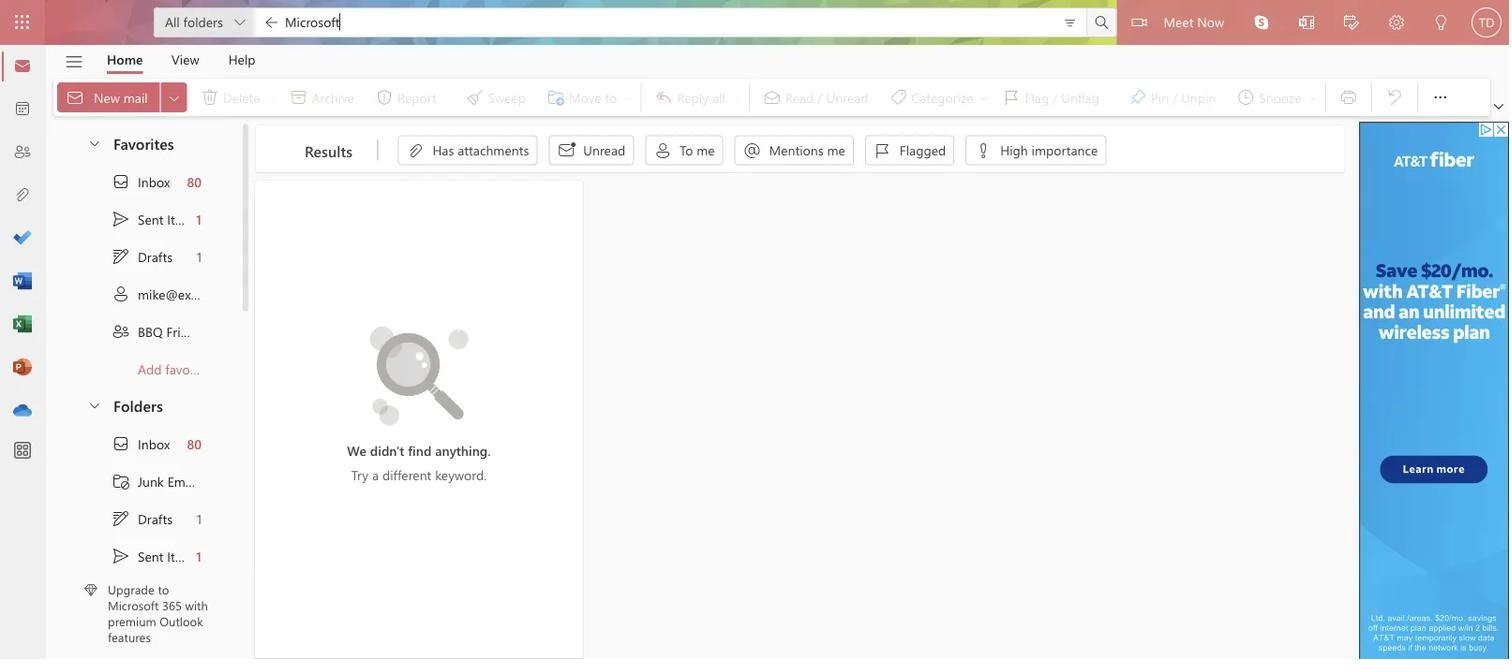 Task type: describe. For each thing, give the bounding box(es) containing it.
 button
[[55, 46, 93, 78]]

calendar image
[[13, 100, 32, 119]]

find
[[408, 442, 432, 460]]

| application
[[0, 0, 1509, 660]]

favorite
[[165, 361, 209, 378]]

td button
[[1464, 0, 1509, 45]]

 button for folders
[[78, 388, 110, 423]]

didn't
[[370, 442, 404, 460]]

sent inside favorites tree
[[138, 211, 164, 228]]

 for  mike@example.com
[[112, 285, 130, 304]]

all folders
[[165, 13, 223, 30]]

 for 
[[112, 510, 130, 529]]

home button
[[93, 45, 157, 74]]

move & delete group
[[57, 79, 637, 116]]

premium features image
[[84, 584, 97, 598]]

2  tree item from the top
[[68, 538, 219, 576]]

none search field inside  banner
[[255, 7, 1117, 37]]

 button
[[1284, 0, 1329, 47]]

 button
[[1059, 11, 1081, 34]]

drafts for 
[[138, 248, 173, 266]]

home
[[107, 51, 143, 68]]

 tree item
[[68, 276, 254, 313]]

 bbq friends
[[112, 322, 208, 341]]

to
[[680, 142, 693, 159]]

tree containing 
[[68, 426, 219, 660]]


[[974, 142, 993, 160]]

80 for 
[[187, 173, 202, 191]]

word image
[[13, 273, 32, 292]]

help button
[[214, 45, 270, 74]]


[[874, 142, 892, 160]]

we didn't find anything. try a different keyword.
[[347, 442, 491, 484]]

2 1 from the top
[[197, 248, 202, 266]]

different
[[382, 467, 432, 484]]

 tree item for 
[[68, 238, 219, 276]]

80 for 
[[187, 436, 202, 453]]

 button
[[1239, 0, 1284, 45]]

td
[[1479, 15, 1495, 30]]

junk
[[138, 473, 164, 491]]

3 1 from the top
[[197, 511, 202, 528]]

 button
[[1422, 79, 1459, 116]]

items inside tree
[[167, 548, 199, 566]]

drafts for 
[[138, 511, 173, 528]]

high
[[1000, 142, 1028, 159]]

Search field
[[283, 12, 1048, 31]]

 button
[[1491, 97, 1507, 116]]

now
[[1197, 13, 1224, 30]]

importance
[[1032, 142, 1098, 159]]

 button
[[1329, 0, 1374, 47]]


[[1389, 15, 1404, 30]]

email
[[167, 473, 198, 491]]

add favorite
[[138, 361, 209, 378]]

 tree item
[[68, 313, 219, 351]]

1 1 from the top
[[196, 211, 202, 228]]

people image
[[13, 143, 32, 162]]


[[112, 322, 130, 341]]

 for folders
[[87, 398, 102, 413]]


[[743, 142, 762, 160]]

 tree item for 
[[68, 501, 219, 538]]

 for 
[[112, 247, 130, 266]]


[[1063, 15, 1078, 30]]

new
[[94, 88, 120, 106]]

1  tree item from the top
[[68, 201, 219, 238]]

 button
[[1419, 0, 1464, 47]]

 mentions me
[[743, 142, 845, 160]]

we
[[347, 442, 366, 460]]

meet now
[[1164, 13, 1224, 30]]

friends
[[166, 323, 208, 341]]

 drafts for 
[[112, 247, 173, 266]]

me for 
[[827, 142, 845, 159]]

premium
[[108, 614, 156, 630]]

 button for favorites
[[78, 126, 110, 160]]

onedrive image
[[13, 402, 32, 421]]

 for favorites
[[87, 135, 102, 150]]

folders
[[113, 395, 163, 416]]

features
[[108, 630, 151, 646]]

upgrade to microsoft 365 with premium outlook features
[[108, 582, 208, 646]]

Search Scope Selector. field
[[154, 7, 255, 37]]


[[1093, 13, 1111, 32]]

all
[[165, 13, 180, 30]]

folders tree item
[[68, 388, 219, 426]]

keyword.
[[435, 467, 487, 484]]

mentions
[[769, 142, 824, 159]]

help
[[228, 51, 255, 68]]


[[1431, 88, 1450, 107]]

with
[[185, 598, 208, 614]]

 button
[[161, 82, 187, 112]]



Task type: locate. For each thing, give the bounding box(es) containing it.
 button down  new mail
[[78, 126, 110, 160]]

0 vertical spatial  drafts
[[112, 247, 173, 266]]

 down  new mail
[[87, 135, 102, 150]]


[[1254, 15, 1269, 30]]

1  from the top
[[112, 247, 130, 266]]

0 vertical spatial 80
[[187, 173, 202, 191]]

1 vertical spatial drafts
[[138, 511, 173, 528]]

 tree item for 
[[68, 426, 219, 463]]


[[406, 142, 425, 160]]

1 vertical spatial 
[[112, 510, 130, 529]]


[[557, 142, 576, 160]]

attachments
[[458, 142, 529, 159]]

inbox inside tree
[[138, 436, 170, 453]]

0 vertical spatial items
[[167, 211, 199, 228]]

microsoft
[[108, 598, 159, 614]]

tab list
[[93, 45, 270, 74]]

 button inside folders tree item
[[78, 388, 110, 423]]


[[112, 247, 130, 266], [112, 510, 130, 529]]

1  inbox from the top
[[112, 172, 170, 191]]

me
[[697, 142, 715, 159], [827, 142, 845, 159]]

1 vertical spatial 
[[87, 135, 102, 150]]

80 up email
[[187, 436, 202, 453]]

2 vertical spatial 
[[87, 398, 102, 413]]

 button
[[1374, 0, 1419, 47]]

 has attachments
[[406, 142, 529, 160]]

 drafts inside favorites tree
[[112, 247, 173, 266]]

 button
[[78, 126, 110, 160], [78, 388, 110, 423]]

outlook
[[160, 614, 203, 630]]

2  button from the top
[[78, 388, 110, 423]]

folders
[[183, 13, 223, 30]]

view button
[[158, 45, 213, 74]]

 to me
[[654, 142, 715, 160]]

1 horizontal spatial me
[[827, 142, 845, 159]]

 button inside favorites "tree item"
[[78, 126, 110, 160]]

 high importance
[[974, 142, 1098, 160]]


[[64, 52, 84, 72]]

files image
[[13, 187, 32, 205]]

None search field
[[255, 7, 1117, 37]]

 inbox for 
[[112, 172, 170, 191]]

0 vertical spatial  tree item
[[68, 163, 219, 201]]

 inbox
[[112, 172, 170, 191], [112, 435, 170, 454]]

items up to
[[167, 548, 199, 566]]

1 vertical spatial  drafts
[[112, 510, 173, 529]]

 inbox down favorites "tree item"
[[112, 172, 170, 191]]

1  tree item from the top
[[68, 238, 219, 276]]

tree
[[68, 426, 219, 660]]

 for 
[[112, 172, 130, 191]]

365
[[162, 598, 182, 614]]

 inside tree item
[[112, 285, 130, 304]]

1  sent items 1 from the top
[[112, 210, 202, 229]]

0 vertical spatial  inbox
[[112, 172, 170, 191]]

1 sent from the top
[[138, 211, 164, 228]]

 inside popup button
[[167, 90, 182, 105]]


[[66, 88, 84, 107]]

1 vertical spatial  inbox
[[112, 435, 170, 454]]

 inside favorites tree
[[112, 247, 130, 266]]

2  tree item from the top
[[68, 501, 219, 538]]

1 vertical spatial 
[[112, 285, 130, 304]]

0 vertical spatial  tree item
[[68, 238, 219, 276]]

add
[[138, 361, 162, 378]]


[[112, 172, 130, 191], [112, 435, 130, 454]]

favorites
[[113, 133, 174, 153]]


[[654, 142, 672, 160], [112, 285, 130, 304]]


[[167, 90, 182, 105], [87, 135, 102, 150], [87, 398, 102, 413]]

me inside  mentions me
[[827, 142, 845, 159]]

favorites tree item
[[68, 126, 219, 163]]

me right to on the left of the page
[[697, 142, 715, 159]]

inbox down favorites "tree item"
[[138, 173, 170, 191]]

0 vertical spatial 
[[654, 142, 672, 160]]

 tree item up  mike@example.com
[[68, 238, 219, 276]]

powerpoint image
[[13, 359, 32, 378]]

1  from the top
[[112, 210, 130, 229]]

flagged
[[900, 142, 946, 159]]

 left to on the left of the page
[[654, 142, 672, 160]]

0 horizontal spatial 
[[112, 285, 130, 304]]

inbox
[[138, 173, 170, 191], [138, 436, 170, 453]]

0 vertical spatial  sent items 1
[[112, 210, 202, 229]]

1 vertical spatial  button
[[78, 388, 110, 423]]

 button left "folders"
[[78, 388, 110, 423]]

1 items from the top
[[167, 211, 199, 228]]

2  sent items 1 from the top
[[112, 547, 202, 566]]

 button
[[261, 11, 283, 34]]

 inside favorites tree
[[112, 210, 130, 229]]

 sent items 1 up  tree item at the left
[[112, 210, 202, 229]]

try
[[351, 467, 369, 484]]

2  from the top
[[112, 435, 130, 454]]

 drafts down  tree item
[[112, 510, 173, 529]]

1 vertical spatial items
[[167, 548, 199, 566]]

1
[[196, 211, 202, 228], [197, 248, 202, 266], [197, 511, 202, 528], [196, 548, 202, 566]]

results
[[305, 141, 353, 161]]

2 inbox from the top
[[138, 436, 170, 453]]

 down 
[[112, 510, 130, 529]]

2 80 from the top
[[187, 436, 202, 453]]

0 vertical spatial sent
[[138, 211, 164, 228]]

tags group
[[753, 79, 1322, 116]]

2  from the top
[[112, 547, 130, 566]]

sent down favorites "tree item"
[[138, 211, 164, 228]]

2 me from the left
[[827, 142, 845, 159]]

add favorite tree item
[[68, 351, 219, 388]]

2 drafts from the top
[[138, 511, 173, 528]]

mail
[[124, 88, 148, 106]]

 inbox for 
[[112, 435, 170, 454]]

 new mail
[[66, 88, 148, 107]]

inbox for 
[[138, 173, 170, 191]]

 flagged
[[874, 142, 946, 160]]

drafts up  tree item at the left
[[138, 248, 173, 266]]

 unread
[[557, 142, 626, 160]]

 down favorites "tree item"
[[112, 210, 130, 229]]

items inside favorites tree
[[167, 211, 199, 228]]

1 horizontal spatial 
[[654, 142, 672, 160]]

 inside folders tree item
[[87, 398, 102, 413]]

excel image
[[13, 316, 32, 335]]

 tree item up the upgrade
[[68, 538, 219, 576]]

 drafts for 
[[112, 510, 173, 529]]

 mike@example.com
[[112, 285, 254, 304]]

 banner
[[0, 0, 1509, 47]]

drafts down  junk email
[[138, 511, 173, 528]]

1 vertical spatial 
[[112, 435, 130, 454]]

1 vertical spatial  tree item
[[68, 538, 219, 576]]

 junk email
[[112, 472, 198, 491]]

0 vertical spatial  tree item
[[68, 201, 219, 238]]

2  drafts from the top
[[112, 510, 173, 529]]

80 inside tree
[[187, 436, 202, 453]]

items up  mike@example.com
[[167, 211, 199, 228]]

1 vertical spatial  tree item
[[68, 501, 219, 538]]

 down favorites "tree item"
[[112, 172, 130, 191]]

 up  tree item at the left
[[112, 247, 130, 266]]

anything.
[[435, 442, 491, 460]]


[[264, 15, 279, 30]]

 sent items 1 inside favorites tree
[[112, 210, 202, 229]]

1  from the top
[[112, 172, 130, 191]]

 tree item
[[68, 238, 219, 276], [68, 501, 219, 538]]

1 vertical spatial sent
[[138, 548, 164, 566]]

inbox up  junk email
[[138, 436, 170, 453]]

favorites tree
[[68, 118, 254, 388]]

2 sent from the top
[[138, 548, 164, 566]]

drafts inside favorites tree
[[138, 248, 173, 266]]

view
[[172, 51, 199, 68]]

 up 
[[112, 435, 130, 454]]


[[112, 210, 130, 229], [112, 547, 130, 566]]

2  from the top
[[112, 510, 130, 529]]

 up the upgrade
[[112, 547, 130, 566]]

 tree item
[[68, 463, 219, 501]]

 tree item
[[68, 163, 219, 201], [68, 426, 219, 463]]


[[1434, 15, 1449, 30]]

80 down favorites "tree item"
[[187, 173, 202, 191]]

 sent items 1 up to
[[112, 547, 202, 566]]

 tree item down 'favorites'
[[68, 163, 219, 201]]

 inside favorites "tree item"
[[87, 135, 102, 150]]

1  button from the top
[[78, 126, 110, 160]]

1 me from the left
[[697, 142, 715, 159]]

 button
[[1087, 7, 1117, 37]]

1 vertical spatial inbox
[[138, 436, 170, 453]]

4 1 from the top
[[196, 548, 202, 566]]

|
[[375, 133, 380, 160]]

upgrade
[[108, 582, 155, 598]]

tab list containing home
[[93, 45, 270, 74]]

80 inside favorites tree
[[187, 173, 202, 191]]

 inside favorites tree
[[112, 172, 130, 191]]

more apps image
[[13, 442, 32, 461]]

to do image
[[13, 230, 32, 248]]

sent inside tree
[[138, 548, 164, 566]]

0 vertical spatial inbox
[[138, 173, 170, 191]]

1 inbox from the top
[[138, 173, 170, 191]]

none search field containing 
[[255, 7, 1117, 37]]

1 vertical spatial  sent items 1
[[112, 547, 202, 566]]

 for  to me
[[654, 142, 672, 160]]

drafts inside tree
[[138, 511, 173, 528]]

0 horizontal spatial me
[[697, 142, 715, 159]]

 inbox inside favorites tree
[[112, 172, 170, 191]]

sent up to
[[138, 548, 164, 566]]


[[1344, 15, 1359, 30]]

0 vertical spatial drafts
[[138, 248, 173, 266]]

 drafts up  tree item at the left
[[112, 247, 173, 266]]

 inbox down folders tree item
[[112, 435, 170, 454]]

 tree item down favorites "tree item"
[[68, 201, 219, 238]]

sent
[[138, 211, 164, 228], [138, 548, 164, 566]]

 for 
[[112, 435, 130, 454]]

has
[[433, 142, 454, 159]]

0 vertical spatial 
[[112, 172, 130, 191]]

 tree item up 'junk'
[[68, 426, 219, 463]]

a
[[372, 467, 379, 484]]

unread
[[583, 142, 626, 159]]

 up 
[[112, 285, 130, 304]]

 tree item down 'junk'
[[68, 501, 219, 538]]

2  tree item from the top
[[68, 426, 219, 463]]

80
[[187, 173, 202, 191], [187, 436, 202, 453]]


[[1299, 15, 1314, 30]]

2 items from the top
[[167, 548, 199, 566]]

1 vertical spatial 
[[112, 547, 130, 566]]

inbox for 
[[138, 436, 170, 453]]

meet
[[1164, 13, 1194, 30]]

mike@example.com
[[138, 286, 254, 303]]

items
[[167, 211, 199, 228], [167, 548, 199, 566]]

0 vertical spatial  button
[[78, 126, 110, 160]]

bbq
[[138, 323, 163, 341]]

 right mail
[[167, 90, 182, 105]]

tab list inside | application
[[93, 45, 270, 74]]

1 drafts from the top
[[138, 248, 173, 266]]


[[112, 472, 130, 491]]

me right mentions
[[827, 142, 845, 159]]

0 vertical spatial 
[[112, 210, 130, 229]]

0 vertical spatial 
[[112, 247, 130, 266]]

1 vertical spatial 80
[[187, 436, 202, 453]]

 tree item for 
[[68, 163, 219, 201]]


[[1494, 102, 1504, 112]]

2  inbox from the top
[[112, 435, 170, 454]]

1 80 from the top
[[187, 173, 202, 191]]

1  drafts from the top
[[112, 247, 173, 266]]

mail image
[[13, 57, 32, 76]]

 drafts
[[112, 247, 173, 266], [112, 510, 173, 529]]

left-rail-appbar navigation
[[4, 45, 41, 433]]

 left "folders"
[[87, 398, 102, 413]]


[[1132, 15, 1147, 30]]

1 vertical spatial  tree item
[[68, 426, 219, 463]]

me inside  to me
[[697, 142, 715, 159]]

 inbox inside tree
[[112, 435, 170, 454]]

 tree item
[[68, 201, 219, 238], [68, 538, 219, 576]]

to
[[158, 582, 169, 598]]

0 vertical spatial 
[[167, 90, 182, 105]]

1  tree item from the top
[[68, 163, 219, 201]]

inbox inside favorites tree
[[138, 173, 170, 191]]

me for 
[[697, 142, 715, 159]]



Task type: vqa. For each thing, say whether or not it's contained in the screenshot.
bottom 3 button
no



